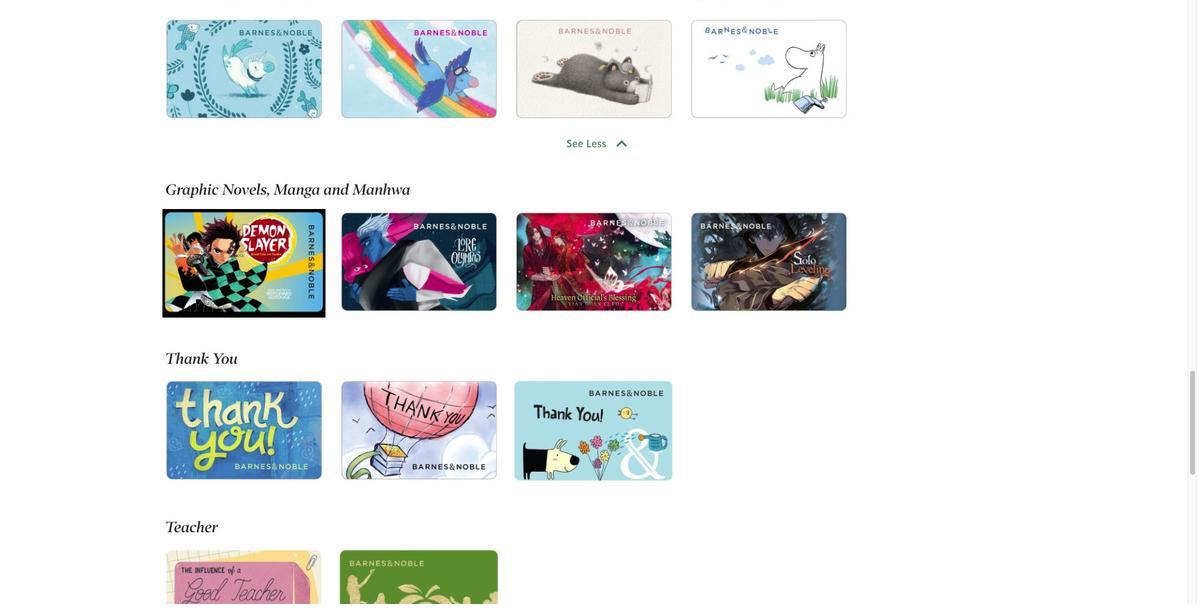 Task type: locate. For each thing, give the bounding box(es) containing it.
demon slayer image
[[162, 209, 325, 318]]

novels,
[[222, 181, 270, 199]]

kids thank you image
[[512, 378, 675, 487]]

kids love reading image
[[512, 0, 675, 4]]

see
[[566, 137, 584, 149]]

thank
[[165, 350, 209, 368]]

not quite narwhal image
[[162, 16, 325, 122]]

perfectly pegasus image
[[337, 16, 500, 122]]

you
[[212, 350, 238, 368]]

see less
[[566, 137, 607, 149]]

manga image
[[512, 209, 675, 315]]

blue toys and games image
[[162, 0, 325, 4]]

thank you
[[165, 350, 238, 368]]

feeling grateful image
[[512, 16, 675, 122]]

less
[[586, 137, 607, 149]]

teacher eraser image
[[162, 547, 325, 605]]

kids thank you image
[[687, 0, 850, 4]]

kids generic image
[[337, 0, 500, 4]]

moomin image
[[687, 16, 850, 122]]



Task type: describe. For each thing, give the bounding box(es) containing it.
graphic
[[165, 181, 219, 199]]

manhwa
[[353, 181, 410, 199]]

green for teacher image
[[337, 547, 500, 605]]

thank you balloon image
[[337, 378, 500, 484]]

see less link
[[162, 137, 1025, 149]]

thank you blue image
[[162, 378, 325, 484]]

lore olympus image
[[337, 209, 500, 315]]

teacher
[[165, 519, 218, 537]]

graphic novels, manga and manhwa
[[165, 181, 410, 199]]

extra yarn image
[[862, 0, 1025, 4]]

and
[[324, 181, 349, 199]]

solo leveling image
[[687, 209, 850, 315]]

manga
[[274, 181, 320, 199]]



Task type: vqa. For each thing, say whether or not it's contained in the screenshot.
All
no



